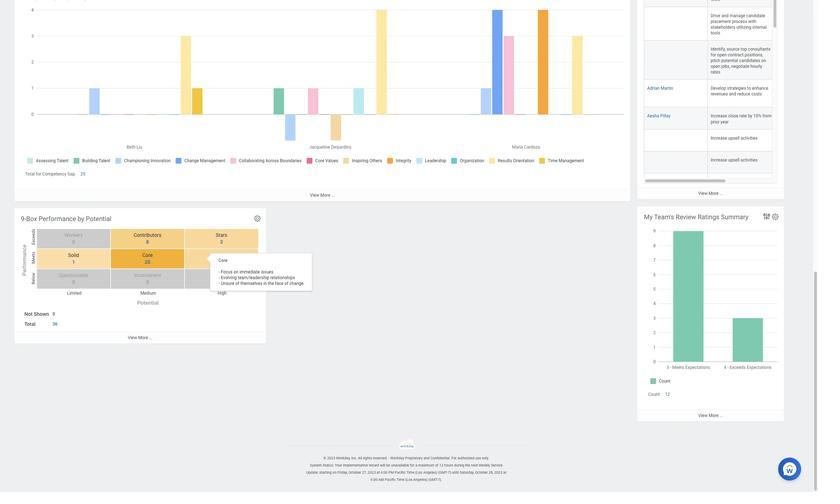 Task type: vqa. For each thing, say whether or not it's contained in the screenshot.
274 to the right
no



Task type: locate. For each thing, give the bounding box(es) containing it.
1 vertical spatial and
[[729, 92, 737, 97]]

0 inside the questionable 0
[[72, 279, 75, 285]]

36
[[53, 322, 57, 327]]

0 vertical spatial the
[[268, 281, 274, 286]]

1 vertical spatial performance
[[21, 245, 28, 276]]

revenues
[[711, 92, 728, 97]]

2 increase upsell activities from the top
[[711, 158, 758, 163]]

1 vertical spatial upsell
[[729, 158, 740, 163]]

1 horizontal spatial the
[[465, 464, 470, 468]]

emergers
[[211, 252, 232, 258]]

configure 9-box performance by potential image
[[254, 215, 261, 223]]

2023 right 27,
[[368, 471, 376, 475]]

performance up workers
[[39, 215, 76, 223]]

0 vertical spatial (gmt-
[[439, 471, 448, 475]]

12 button
[[665, 392, 671, 398]]

0 button down inconsistent
[[142, 279, 150, 286]]

0 horizontal spatial core
[[142, 252, 153, 258]]

1 vertical spatial drive and manage candidate placement process with stakeholders utilizing internal tools element
[[711, 12, 767, 35]]

core inside the core - focus on immediate issues - evolving team/leadership relationships - unsure of themselves in the face of change
[[219, 258, 228, 263]]

and up maximum
[[424, 456, 430, 460]]

pillay
[[661, 114, 671, 119]]

12 down confidential.
[[440, 464, 444, 468]]

increase upsell activities row
[[644, 130, 818, 151], [644, 151, 818, 173]]

team's
[[654, 213, 675, 221]]

my
[[644, 213, 653, 221]]

0 horizontal spatial (los
[[406, 478, 413, 482]]

1 horizontal spatial and
[[722, 13, 729, 18]]

footer
[[0, 439, 813, 484]]

the inside © 2023 workday, inc. all rights reserved. - workday proprietary and confidential. for authorized use only. system status: your implementation tenant will be unavailable for a maximum of 12 hours during the next weekly service update; starting on friday, october 27, 2023 at 6:00 pm pacific time (los angeles) (gmt-7) until saturday, october 28, 2023 at 6:00 am pacific time (los angeles) (gmt-7).
[[465, 464, 470, 468]]

0 vertical spatial increase upsell activities element
[[711, 134, 758, 141]]

potential
[[722, 58, 738, 63]]

costs
[[752, 92, 762, 97]]

2 increase from the top
[[711, 136, 727, 141]]

0 horizontal spatial on
[[234, 270, 239, 275]]

2 vertical spatial and
[[424, 456, 430, 460]]

enhance
[[752, 86, 769, 91]]

4 button
[[216, 259, 224, 266]]

my team's review ratings summary element
[[638, 206, 784, 422]]

on inside the core - focus on immediate issues - evolving team/leadership relationships - unsure of themselves in the face of change
[[234, 270, 239, 275]]

1 vertical spatial increase upsell activities element
[[711, 156, 758, 163]]

row containing aesha pillay
[[644, 108, 818, 130]]

more inside 9-box performance by potential "element"
[[138, 335, 148, 340]]

6:00 left pm
[[381, 471, 388, 475]]

row
[[644, 0, 818, 7], [644, 80, 818, 108], [644, 108, 818, 130], [644, 173, 818, 195]]

adrian martin link
[[648, 84, 674, 91]]

0 vertical spatial 12
[[665, 392, 670, 397]]

0
[[72, 239, 75, 245], [72, 279, 75, 285], [146, 279, 149, 285], [220, 279, 223, 285], [53, 312, 55, 317]]

at
[[377, 471, 380, 475], [504, 471, 507, 475]]

by inside "element"
[[78, 215, 84, 223]]

4
[[220, 259, 223, 265]]

0 vertical spatial potential
[[86, 215, 112, 223]]

... inside my team's review ratings summary element
[[720, 413, 723, 418]]

view more ... inside 9-box performance by potential "element"
[[128, 335, 153, 340]]

for inside "identify, source top consultants for open contract positions, pitch potential candidates on open jobs, negotiate hourly rates"
[[711, 52, 717, 57]]

1 vertical spatial potential
[[137, 300, 159, 306]]

0 up 36
[[53, 312, 55, 317]]

0 horizontal spatial at
[[377, 471, 380, 475]]

1 at from the left
[[377, 471, 380, 475]]

more for the competency gap analysis element
[[321, 193, 330, 198]]

for
[[711, 52, 717, 57], [36, 172, 41, 177], [410, 464, 415, 468]]

for inside © 2023 workday, inc. all rights reserved. - workday proprietary and confidential. for authorized use only. system status: your implementation tenant will be unavailable for a maximum of 12 hours during the next weekly service update; starting on friday, october 27, 2023 at 6:00 pm pacific time (los angeles) (gmt-7) until saturday, october 28, 2023 at 6:00 am pacific time (los angeles) (gmt-7).
[[410, 464, 415, 468]]

view more ... inside my team's review ratings summary element
[[699, 413, 723, 418]]

for left competency
[[36, 172, 41, 177]]

1 horizontal spatial potential
[[137, 300, 159, 306]]

and up "placement"
[[722, 13, 729, 18]]

more inside my team's goal review ratings 'element'
[[709, 191, 719, 196]]

- up be
[[389, 456, 390, 460]]

0 vertical spatial and
[[722, 13, 729, 18]]

view more ... link for the competency gap analysis element
[[14, 189, 631, 201]]

negotiate
[[732, 64, 750, 69]]

identify, source top consultants for open contract positions, pitch potential candidates on open jobs, negotiate hourly rates row
[[644, 41, 818, 80]]

12 inside © 2023 workday, inc. all rights reserved. - workday proprietary and confidential. for authorized use only. system status: your implementation tenant will be unavailable for a maximum of 12 hours during the next weekly service update; starting on friday, october 27, 2023 at 6:00 pm pacific time (los angeles) (gmt-7) until saturday, october 28, 2023 at 6:00 am pacific time (los angeles) (gmt-7).
[[440, 464, 444, 468]]

by right rate
[[748, 114, 753, 119]]

0 vertical spatial drive and manage candidate placement process with stakeholders utilizing internal tools element
[[711, 0, 767, 2]]

2 horizontal spatial on
[[762, 58, 767, 63]]

workday assistant region
[[779, 455, 804, 481]]

emergers 4
[[211, 252, 232, 265]]

0 vertical spatial by
[[748, 114, 753, 119]]

(gmt- down maximum
[[429, 478, 438, 482]]

7).
[[438, 478, 442, 482]]

drive and manage candidate placement process with stakeholders utilizing internal tools row
[[644, 7, 818, 41]]

open down pitch
[[711, 64, 721, 69]]

0 horizontal spatial potential
[[86, 215, 112, 223]]

1 horizontal spatial on
[[333, 471, 337, 475]]

0 horizontal spatial (gmt-
[[429, 478, 438, 482]]

contract
[[728, 52, 744, 57]]

only.
[[482, 456, 489, 460]]

total for total
[[24, 321, 36, 327]]

pacific down unavailable
[[395, 471, 406, 475]]

2023 right ©
[[327, 456, 335, 460]]

until
[[452, 471, 459, 475]]

0 vertical spatial 6:00
[[381, 471, 388, 475]]

...
[[720, 191, 723, 196], [331, 193, 335, 198], [149, 335, 153, 340], [720, 413, 723, 418]]

core - focus on immediate issues - evolving team/leadership relationships - unsure of themselves in the face of change
[[219, 258, 304, 286]]

use
[[475, 456, 481, 460]]

(los down the a
[[416, 471, 423, 475]]

0 vertical spatial increase upsell activities
[[711, 136, 758, 141]]

more for my team's review ratings summary element on the right
[[709, 413, 719, 418]]

1 vertical spatial activities
[[741, 158, 758, 163]]

- inside © 2023 workday, inc. all rights reserved. - workday proprietary and confidential. for authorized use only. system status: your implementation tenant will be unavailable for a maximum of 12 hours during the next weekly service update; starting on friday, october 27, 2023 at 6:00 pm pacific time (los angeles) (gmt-7) until saturday, october 28, 2023 at 6:00 am pacific time (los angeles) (gmt-7).
[[389, 456, 390, 460]]

1 vertical spatial time
[[397, 478, 405, 482]]

and down strategies
[[729, 92, 737, 97]]

core for core 20
[[142, 252, 153, 258]]

2023 right the '28,'
[[495, 471, 503, 475]]

implementation
[[343, 464, 368, 468]]

by up workers
[[78, 215, 84, 223]]

... for 9-box performance by potential "element"
[[149, 335, 153, 340]]

strategies
[[728, 86, 747, 91]]

view inside 9-box performance by potential "element"
[[128, 335, 137, 340]]

2 drive and manage candidate placement process with stakeholders utilizing internal tools element from the top
[[711, 12, 767, 35]]

on left friday,
[[333, 471, 337, 475]]

increase upsell activities
[[711, 136, 758, 141], [711, 158, 758, 163]]

cell
[[644, 0, 708, 7], [644, 7, 708, 41], [644, 41, 708, 80], [644, 130, 708, 151], [644, 151, 708, 173], [644, 173, 708, 195], [708, 173, 776, 195]]

1 increase upsell activities element from the top
[[711, 134, 758, 141]]

0 vertical spatial for
[[711, 52, 717, 57]]

relationships
[[270, 276, 295, 281]]

october down weekly
[[475, 471, 488, 475]]

total inside 9-box performance by potential "element"
[[24, 321, 36, 327]]

proprietary
[[405, 456, 423, 460]]

placement
[[711, 19, 731, 24]]

1 horizontal spatial at
[[504, 471, 507, 475]]

increase for 1st increase upsell activities element from the top
[[711, 136, 727, 141]]

jobs,
[[722, 64, 731, 69]]

1 vertical spatial for
[[36, 172, 41, 177]]

1 vertical spatial by
[[78, 215, 84, 223]]

0 button down questionable
[[68, 279, 76, 286]]

upsell for 1st increase upsell activities element from the top
[[729, 136, 740, 141]]

inconsistent
[[134, 273, 161, 278]]

0 horizontal spatial by
[[78, 215, 84, 223]]

1 horizontal spatial core
[[219, 258, 228, 263]]

0 inside latents 0
[[220, 279, 223, 285]]

1 vertical spatial increase
[[711, 136, 727, 141]]

upsell
[[729, 136, 740, 141], [729, 158, 740, 163]]

your
[[335, 464, 342, 468]]

potential
[[86, 215, 112, 223], [137, 300, 159, 306]]

limited
[[67, 291, 81, 296]]

more
[[709, 191, 719, 196], [321, 193, 330, 198], [138, 335, 148, 340], [709, 413, 719, 418]]

gap
[[67, 172, 75, 177]]

0 horizontal spatial for
[[36, 172, 41, 177]]

drive and manage candidate placement process with stakeholders utilizing internal tools element
[[711, 0, 767, 2], [711, 12, 767, 35]]

1 vertical spatial (gmt-
[[429, 478, 438, 482]]

(los down unavailable
[[406, 478, 413, 482]]

0 horizontal spatial 12
[[440, 464, 444, 468]]

0 vertical spatial on
[[762, 58, 767, 63]]

performance left the meets
[[21, 245, 28, 276]]

1 horizontal spatial by
[[748, 114, 753, 119]]

drive and manage candidate placement process with stakeholders utilizing internal tools
[[711, 13, 767, 35]]

stars
[[216, 232, 227, 238]]

0 button down latents
[[216, 279, 224, 286]]

0 down latents
[[220, 279, 223, 285]]

inc.
[[352, 456, 357, 460]]

increase inside increase close rate by 10% from prior year
[[711, 114, 727, 119]]

0 vertical spatial total
[[25, 172, 35, 177]]

1 horizontal spatial time
[[407, 471, 415, 475]]

0 horizontal spatial and
[[424, 456, 430, 460]]

0 button up 36
[[53, 311, 56, 317]]

3 increase from the top
[[711, 158, 727, 163]]

of down relationships
[[285, 281, 289, 286]]

1 vertical spatial 12
[[440, 464, 444, 468]]

authorized
[[458, 456, 475, 460]]

0 down questionable
[[72, 279, 75, 285]]

1 vertical spatial on
[[234, 270, 239, 275]]

increase upsell activities element
[[711, 134, 758, 141], [711, 156, 758, 163]]

of down confidential.
[[435, 464, 439, 468]]

0 down inconsistent
[[146, 279, 149, 285]]

10%
[[754, 114, 762, 119]]

0 for questionable 0
[[72, 279, 75, 285]]

2 horizontal spatial for
[[711, 52, 717, 57]]

7)
[[448, 471, 451, 475]]

... inside the competency gap analysis element
[[331, 193, 335, 198]]

... inside 9-box performance by potential "element"
[[149, 335, 153, 340]]

maximum
[[418, 464, 434, 468]]

1 vertical spatial total
[[24, 321, 36, 327]]

tools
[[711, 30, 721, 35]]

12 inside button
[[665, 392, 670, 397]]

view for my team's review ratings summary element on the right
[[699, 413, 708, 418]]

0 horizontal spatial performance
[[21, 245, 28, 276]]

0 vertical spatial angeles)
[[423, 471, 438, 475]]

1 vertical spatial (los
[[406, 478, 413, 482]]

on
[[762, 58, 767, 63], [234, 270, 239, 275], [333, 471, 337, 475]]

process
[[732, 19, 748, 24]]

competency gap analysis element
[[14, 0, 631, 201]]

adrian
[[648, 86, 660, 91]]

2 vertical spatial for
[[410, 464, 415, 468]]

1 horizontal spatial (los
[[416, 471, 423, 475]]

28,
[[489, 471, 494, 475]]

1 increase from the top
[[711, 114, 727, 119]]

view for 9-box performance by potential "element"
[[128, 335, 137, 340]]

my team's goal review ratings element
[[638, 0, 818, 424]]

0 vertical spatial (los
[[416, 471, 423, 475]]

total inside the competency gap analysis element
[[25, 172, 35, 177]]

on up evolving
[[234, 270, 239, 275]]

1 row from the top
[[644, 0, 818, 7]]

more for 9-box performance by potential "element"
[[138, 335, 148, 340]]

6:00 left am
[[371, 478, 378, 482]]

0 horizontal spatial the
[[268, 281, 274, 286]]

saturday,
[[460, 471, 475, 475]]

row containing adrian martin
[[644, 80, 818, 108]]

questionable 0
[[59, 273, 88, 285]]

open down identify,
[[718, 52, 727, 57]]

0 vertical spatial upsell
[[729, 136, 740, 141]]

1 october from the left
[[349, 471, 361, 475]]

at up am
[[377, 471, 380, 475]]

0 inside not shown 0
[[53, 312, 55, 317]]

1 horizontal spatial 6:00
[[381, 471, 388, 475]]

angeles)
[[423, 471, 438, 475], [414, 478, 428, 482]]

9-box performance by potential
[[21, 215, 112, 223]]

by for performance
[[78, 215, 84, 223]]

0 horizontal spatial time
[[397, 478, 405, 482]]

1 increase upsell activities from the top
[[711, 136, 758, 141]]

rights
[[363, 456, 372, 460]]

view inside 'element'
[[699, 191, 708, 196]]

2 horizontal spatial of
[[435, 464, 439, 468]]

20
[[145, 259, 150, 265]]

october down implementation
[[349, 471, 361, 475]]

3 row from the top
[[644, 108, 818, 130]]

on inside "identify, source top consultants for open contract positions, pitch potential candidates on open jobs, negotiate hourly rates"
[[762, 58, 767, 63]]

0 button down workers
[[68, 239, 76, 245]]

... for the competency gap analysis element
[[331, 193, 335, 198]]

0 inside inconsistent 0
[[146, 279, 149, 285]]

view more ... for my team's review ratings summary element on the right
[[699, 413, 723, 418]]

2 october from the left
[[475, 471, 488, 475]]

am
[[379, 478, 384, 482]]

core up 20
[[142, 252, 153, 258]]

to
[[748, 86, 751, 91]]

0 horizontal spatial 6:00
[[371, 478, 378, 482]]

0 vertical spatial increase
[[711, 114, 727, 119]]

on up hourly
[[762, 58, 767, 63]]

0 vertical spatial pacific
[[395, 471, 406, 475]]

for up pitch
[[711, 52, 717, 57]]

12 right count
[[665, 392, 670, 397]]

consultants
[[748, 47, 771, 52]]

total left competency
[[25, 172, 35, 177]]

1 vertical spatial increase upsell activities
[[711, 158, 758, 163]]

weekly
[[479, 464, 490, 468]]

0 vertical spatial performance
[[39, 215, 76, 223]]

develop strategies to enhance revenues and reduce costs element
[[711, 84, 769, 97]]

1 upsell from the top
[[729, 136, 740, 141]]

0 horizontal spatial october
[[349, 471, 361, 475]]

6:00
[[381, 471, 388, 475], [371, 478, 378, 482]]

0 inside workers 0
[[72, 239, 75, 245]]

and inside drive and manage candidate placement process with stakeholders utilizing internal tools
[[722, 13, 729, 18]]

of right "unsure"
[[236, 281, 239, 286]]

by inside increase close rate by 10% from prior year
[[748, 114, 753, 119]]

more inside the competency gap analysis element
[[321, 193, 330, 198]]

more inside my team's review ratings summary element
[[709, 413, 719, 418]]

0 for inconsistent 0
[[146, 279, 149, 285]]

friday,
[[338, 471, 348, 475]]

angeles) down maximum
[[423, 471, 438, 475]]

0 vertical spatial activities
[[741, 136, 758, 141]]

2 horizontal spatial and
[[729, 92, 737, 97]]

total down not
[[24, 321, 36, 327]]

2 row from the top
[[644, 80, 818, 108]]

focus
[[221, 270, 233, 275]]

view more ... inside the competency gap analysis element
[[310, 193, 335, 198]]

pacific down pm
[[385, 478, 396, 482]]

2 vertical spatial increase
[[711, 158, 727, 163]]

angeles) down the a
[[414, 478, 428, 482]]

9-box performance by potential element
[[14, 208, 266, 344]]

(gmt- up 7). on the bottom right of page
[[439, 471, 448, 475]]

1 vertical spatial the
[[465, 464, 470, 468]]

0 horizontal spatial of
[[236, 281, 239, 286]]

not
[[24, 311, 33, 317]]

rate
[[740, 114, 747, 119]]

increase for increase close rate by 10% from prior year element at the right of the page
[[711, 114, 727, 119]]

1 drive and manage candidate placement process with stakeholders utilizing internal tools element from the top
[[711, 0, 767, 2]]

1 horizontal spatial 12
[[665, 392, 670, 397]]

core inside 9-box performance by potential "element"
[[142, 252, 153, 258]]

for left the a
[[410, 464, 415, 468]]

my team's review ratings summary
[[644, 213, 749, 221]]

2 upsell from the top
[[729, 158, 740, 163]]

0 button for latents 0
[[216, 279, 224, 286]]

1 horizontal spatial october
[[475, 471, 488, 475]]

1 horizontal spatial for
[[410, 464, 415, 468]]

0 button for not shown 0
[[53, 311, 56, 317]]

immediate
[[240, 270, 260, 275]]

2 vertical spatial on
[[333, 471, 337, 475]]

view inside the competency gap analysis element
[[310, 193, 319, 198]]

1 horizontal spatial performance
[[39, 215, 76, 223]]

for inside the competency gap analysis element
[[36, 172, 41, 177]]

core up focus
[[219, 258, 228, 263]]

at right the '28,'
[[504, 471, 507, 475]]

the left next at the right bottom of page
[[465, 464, 470, 468]]

competency
[[42, 172, 66, 177]]

2 increase upsell activities element from the top
[[711, 156, 758, 163]]

0 down workers
[[72, 239, 75, 245]]

view
[[699, 191, 708, 196], [310, 193, 319, 198], [128, 335, 137, 340], [699, 413, 708, 418]]

the right the in
[[268, 281, 274, 286]]



Task type: describe. For each thing, give the bounding box(es) containing it.
candidates
[[740, 58, 761, 63]]

0 button for questionable 0
[[68, 279, 76, 286]]

0 button for inconsistent 0
[[142, 279, 150, 286]]

themselves
[[241, 281, 262, 286]]

pm
[[389, 471, 394, 475]]

shown
[[34, 311, 49, 317]]

- left evolving
[[219, 276, 220, 281]]

service
[[491, 464, 503, 468]]

manage
[[730, 13, 746, 18]]

identify, source top consultants for open contract positions, pitch potential candidates on open jobs, negotiate hourly rates element
[[711, 45, 771, 75]]

pitch
[[711, 58, 721, 63]]

a
[[416, 464, 418, 468]]

all
[[358, 456, 362, 460]]

2 activities from the top
[[741, 158, 758, 163]]

will
[[380, 464, 386, 468]]

status:
[[323, 464, 334, 468]]

0 for latents 0
[[220, 279, 223, 285]]

drive
[[711, 13, 721, 18]]

evolving
[[221, 276, 237, 281]]

in
[[264, 281, 267, 286]]

1 vertical spatial open
[[711, 64, 721, 69]]

1 increase upsell activities row from the top
[[644, 130, 818, 151]]

upsell for second increase upsell activities element from the top of the my team's goal review ratings 'element'
[[729, 158, 740, 163]]

martin
[[661, 86, 674, 91]]

- left focus
[[219, 270, 220, 275]]

drive and manage candidate placement process with stakeholders utilizing internal tools element containing drive and manage candidate placement process with stakeholders utilizing internal tools
[[711, 12, 767, 35]]

high
[[218, 291, 227, 296]]

reduce
[[738, 92, 751, 97]]

workday
[[391, 456, 404, 460]]

20 button
[[140, 259, 152, 266]]

25 button
[[81, 171, 86, 177]]

configure my team's review ratings summary image
[[772, 213, 780, 221]]

during
[[454, 464, 464, 468]]

be
[[386, 464, 390, 468]]

core for core - focus on immediate issues - evolving team/leadership relationships - unsure of themselves in the face of change
[[219, 258, 228, 263]]

total for total for competency gap
[[25, 172, 35, 177]]

internal
[[753, 25, 767, 30]]

increase for second increase upsell activities element from the top of the my team's goal review ratings 'element'
[[711, 158, 727, 163]]

exceeds
[[31, 229, 36, 245]]

positions,
[[745, 52, 764, 57]]

count
[[649, 392, 660, 397]]

1 vertical spatial 6:00
[[371, 478, 378, 482]]

workers
[[64, 232, 83, 238]]

top
[[741, 47, 747, 52]]

0 vertical spatial open
[[718, 52, 727, 57]]

prior
[[711, 119, 720, 124]]

confidential.
[[431, 456, 451, 460]]

close
[[729, 114, 739, 119]]

identify,
[[711, 47, 726, 52]]

increase upsell activities for 1st increase upsell activities element from the top
[[711, 136, 758, 141]]

increase close rate by 10% from prior year element
[[711, 112, 772, 124]]

for
[[452, 456, 457, 460]]

latents 0
[[213, 273, 230, 285]]

increase close rate by 10% from prior year
[[711, 114, 772, 124]]

workday,
[[336, 456, 351, 460]]

face
[[275, 281, 284, 286]]

and inside © 2023 workday, inc. all rights reserved. - workday proprietary and confidential. for authorized use only. system status: your implementation tenant will be unavailable for a maximum of 12 hours during the next weekly service update; starting on friday, october 27, 2023 at 6:00 pm pacific time (los angeles) (gmt-7) until saturday, october 28, 2023 at 6:00 am pacific time (los angeles) (gmt-7).
[[424, 456, 430, 460]]

view more ... for 9-box performance by potential "element"
[[128, 335, 153, 340]]

and inside develop strategies to enhance revenues and reduce costs
[[729, 92, 737, 97]]

stars 3
[[216, 232, 227, 245]]

view for the competency gap analysis element
[[310, 193, 319, 198]]

1 button
[[68, 259, 76, 266]]

unsure
[[221, 281, 234, 286]]

increase upsell activities for second increase upsell activities element from the top of the my team's goal review ratings 'element'
[[711, 158, 758, 163]]

change
[[290, 281, 304, 286]]

footer containing © 2023 workday, inc. all rights reserved. - workday proprietary and confidential. for authorized use only. system status: your implementation tenant will be unavailable for a maximum of 12 hours during the next weekly service update; starting on friday, october 27, 2023 at 6:00 pm pacific time (los angeles) (gmt-7) until saturday, october 28, 2023 at 6:00 am pacific time (los angeles) (gmt-7).
[[0, 439, 813, 484]]

1 vertical spatial pacific
[[385, 478, 396, 482]]

1 vertical spatial angeles)
[[414, 478, 428, 482]]

with
[[749, 19, 757, 24]]

tenant
[[369, 464, 379, 468]]

the inside the core - focus on immediate issues - evolving team/leadership relationships - unsure of themselves in the face of change
[[268, 281, 274, 286]]

below
[[31, 273, 36, 285]]

questionable
[[59, 273, 88, 278]]

1 activities from the top
[[741, 136, 758, 141]]

medium
[[140, 291, 156, 296]]

1 horizontal spatial 2023
[[368, 471, 376, 475]]

- left "unsure"
[[219, 281, 220, 286]]

1 horizontal spatial of
[[285, 281, 289, 286]]

box
[[26, 215, 37, 223]]

system
[[310, 464, 322, 468]]

... inside my team's goal review ratings 'element'
[[720, 191, 723, 196]]

rates
[[711, 70, 721, 75]]

inconsistent 0
[[134, 273, 161, 285]]

0 for workers 0
[[72, 239, 75, 245]]

contributors
[[134, 232, 162, 238]]

1
[[72, 259, 75, 265]]

summary
[[721, 213, 749, 221]]

reserved.
[[373, 456, 388, 460]]

latents
[[213, 273, 230, 278]]

unavailable
[[391, 464, 409, 468]]

solid 1
[[68, 252, 79, 265]]

develop
[[711, 86, 726, 91]]

starting
[[319, 471, 332, 475]]

aesha
[[648, 114, 660, 119]]

view more ... inside my team's goal review ratings 'element'
[[699, 191, 723, 196]]

4 row from the top
[[644, 173, 818, 195]]

year
[[721, 119, 729, 124]]

1 horizontal spatial (gmt-
[[439, 471, 448, 475]]

ratings
[[698, 213, 720, 221]]

core 20
[[142, 252, 153, 265]]

2 at from the left
[[504, 471, 507, 475]]

2 horizontal spatial 2023
[[495, 471, 503, 475]]

utilizing
[[737, 25, 752, 30]]

stakeholders
[[711, 25, 736, 30]]

of inside © 2023 workday, inc. all rights reserved. - workday proprietary and confidential. for authorized use only. system status: your implementation tenant will be unavailable for a maximum of 12 hours during the next weekly service update; starting on friday, october 27, 2023 at 6:00 pm pacific time (los angeles) (gmt-7) until saturday, october 28, 2023 at 6:00 am pacific time (los angeles) (gmt-7).
[[435, 464, 439, 468]]

3
[[220, 239, 223, 245]]

view more ... link for 9-box performance by potential "element"
[[14, 332, 266, 344]]

view more ... for the competency gap analysis element
[[310, 193, 335, 198]]

configure and view chart data image
[[763, 212, 771, 221]]

from
[[763, 114, 772, 119]]

... for my team's review ratings summary element on the right
[[720, 413, 723, 418]]

36 button
[[53, 321, 59, 327]]

aesha pillay link
[[648, 112, 671, 119]]

source
[[727, 47, 740, 52]]

0 button for workers 0
[[68, 239, 76, 245]]

25
[[81, 172, 85, 177]]

team/leadership
[[238, 276, 269, 281]]

2 increase upsell activities row from the top
[[644, 151, 818, 173]]

0 vertical spatial time
[[407, 471, 415, 475]]

by for rate
[[748, 114, 753, 119]]

on inside © 2023 workday, inc. all rights reserved. - workday proprietary and confidential. for authorized use only. system status: your implementation tenant will be unavailable for a maximum of 12 hours during the next weekly service update; starting on friday, october 27, 2023 at 6:00 pm pacific time (los angeles) (gmt-7) until saturday, october 28, 2023 at 6:00 am pacific time (los angeles) (gmt-7).
[[333, 471, 337, 475]]

candidate
[[747, 13, 766, 18]]

0 horizontal spatial 2023
[[327, 456, 335, 460]]

adrian martin
[[648, 86, 674, 91]]

view more ... link for my team's review ratings summary element on the right
[[638, 410, 784, 422]]

identify, source top consultants for open contract positions, pitch potential candidates on open jobs, negotiate hourly rates
[[711, 47, 771, 75]]



